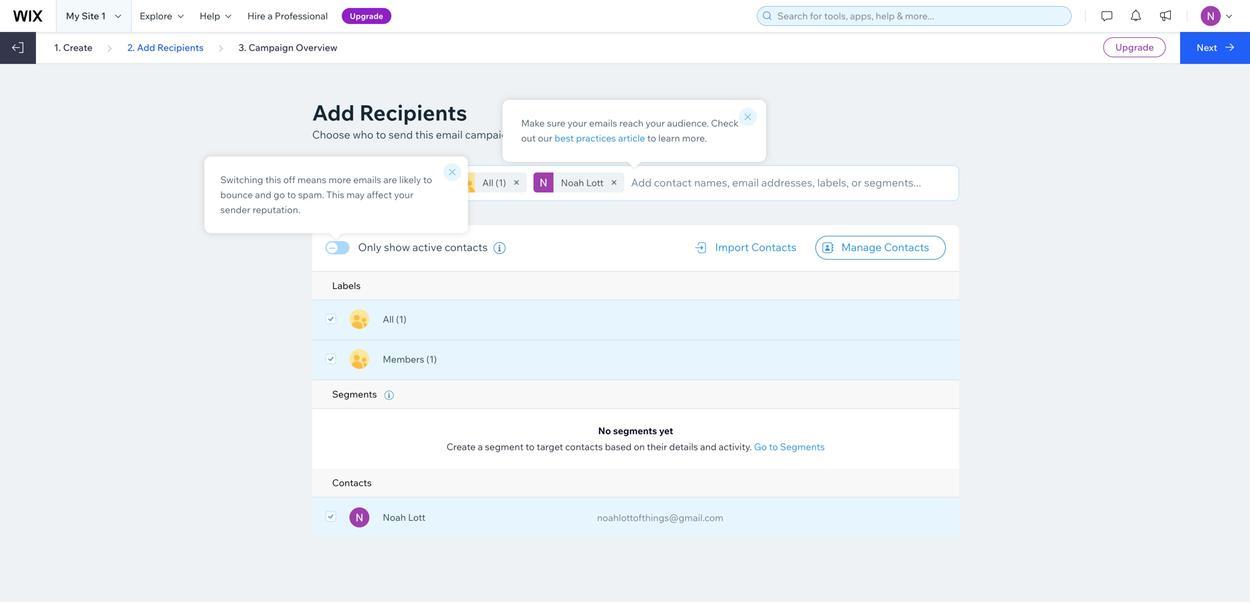 Task type: locate. For each thing, give the bounding box(es) containing it.
1 horizontal spatial upgrade button
[[1104, 37, 1167, 57]]

0 horizontal spatial contacts
[[332, 477, 372, 489]]

1 horizontal spatial emails
[[589, 117, 617, 129]]

all (1)
[[483, 177, 506, 188], [383, 313, 409, 325]]

1 horizontal spatial and
[[700, 441, 717, 453]]

import contacts
[[715, 240, 797, 254]]

0 horizontal spatial all
[[383, 313, 394, 325]]

this right send
[[415, 128, 434, 141]]

professional
[[275, 10, 328, 22]]

1 horizontal spatial segments
[[780, 441, 825, 453]]

and left go
[[255, 189, 272, 200]]

active
[[413, 240, 443, 254]]

add inside add recipients choose who to send this email campaign to.
[[312, 99, 355, 126]]

noahlottofthings@gmail.com
[[597, 512, 724, 523]]

0 vertical spatial contacts
[[445, 240, 488, 254]]

details
[[670, 441, 698, 453]]

1 vertical spatial and
[[700, 441, 717, 453]]

0 vertical spatial noah
[[561, 177, 584, 188]]

0 horizontal spatial upgrade button
[[342, 8, 391, 24]]

this
[[415, 128, 434, 141], [265, 174, 281, 185]]

1 vertical spatial upgrade button
[[1104, 37, 1167, 57]]

0 horizontal spatial add
[[137, 42, 155, 53]]

1 vertical spatial recipients
[[360, 99, 467, 126]]

their
[[647, 441, 667, 453]]

0 vertical spatial segments
[[332, 388, 379, 400]]

0 vertical spatial lott
[[587, 177, 604, 188]]

0 horizontal spatial noah lott
[[383, 511, 426, 523]]

to:
[[324, 177, 338, 190]]

2 horizontal spatial your
[[646, 117, 665, 129]]

0 horizontal spatial emails
[[353, 174, 381, 185]]

this up go
[[265, 174, 281, 185]]

all
[[483, 177, 494, 188], [383, 313, 394, 325]]

members
[[374, 177, 415, 188], [383, 353, 424, 365]]

contacts right active
[[445, 240, 488, 254]]

a right hire
[[268, 10, 273, 22]]

1 vertical spatial noah lott
[[383, 511, 426, 523]]

0 vertical spatial create
[[63, 42, 93, 53]]

contacts
[[752, 240, 797, 254], [885, 240, 930, 254], [332, 477, 372, 489]]

0 horizontal spatial contacts
[[445, 240, 488, 254]]

0 horizontal spatial create
[[63, 42, 93, 53]]

1 vertical spatial this
[[265, 174, 281, 185]]

2. add recipients link
[[127, 42, 204, 54]]

1 horizontal spatial noah lott
[[561, 177, 604, 188]]

segment
[[485, 441, 524, 453]]

0 horizontal spatial this
[[265, 174, 281, 185]]

2. add recipients
[[127, 42, 204, 53]]

a left segment
[[478, 441, 483, 453]]

add right 2.
[[137, 42, 155, 53]]

emails up best practices article link
[[589, 117, 617, 129]]

add up choose
[[312, 99, 355, 126]]

1 vertical spatial a
[[478, 441, 483, 453]]

0 horizontal spatial a
[[268, 10, 273, 22]]

a inside no segments yet create a segment to target contacts based on their details and activity. go to segments
[[478, 441, 483, 453]]

reach
[[620, 117, 644, 129]]

contacts inside no segments yet create a segment to target contacts based on their details and activity. go to segments
[[566, 441, 603, 453]]

and right details
[[700, 441, 717, 453]]

1 horizontal spatial create
[[447, 441, 476, 453]]

segments
[[332, 388, 379, 400], [780, 441, 825, 453]]

lott
[[587, 177, 604, 188], [408, 511, 426, 523]]

contacts
[[445, 240, 488, 254], [566, 441, 603, 453]]

site
[[82, 10, 99, 22]]

and inside no segments yet create a segment to target contacts based on their details and activity. go to segments
[[700, 441, 717, 453]]

0 vertical spatial emails
[[589, 117, 617, 129]]

audience.
[[667, 117, 709, 129]]

activity.
[[719, 441, 752, 453]]

upgrade
[[350, 11, 383, 21], [1116, 41, 1155, 53]]

recipients
[[157, 42, 204, 53], [360, 99, 467, 126]]

0 horizontal spatial all (1)
[[383, 313, 409, 325]]

emails
[[589, 117, 617, 129], [353, 174, 381, 185]]

recipients inside add recipients choose who to send this email campaign to.
[[360, 99, 467, 126]]

contacts down no
[[566, 441, 603, 453]]

upgrade for the top 'upgrade' button
[[350, 11, 383, 21]]

0 horizontal spatial segments
[[332, 388, 379, 400]]

1 vertical spatial all (1)
[[383, 313, 409, 325]]

your up the best
[[568, 117, 587, 129]]

means
[[298, 174, 327, 185]]

1 vertical spatial create
[[447, 441, 476, 453]]

based
[[605, 441, 632, 453]]

your
[[568, 117, 587, 129], [646, 117, 665, 129], [394, 189, 414, 200]]

help button
[[192, 0, 240, 32]]

1 vertical spatial segments
[[780, 441, 825, 453]]

contacts for manage contacts
[[885, 240, 930, 254]]

contacts inside the manage contacts link
[[885, 240, 930, 254]]

recipients down explore
[[157, 42, 204, 53]]

create inside the 1. create link
[[63, 42, 93, 53]]

1 vertical spatial noah
[[383, 511, 406, 523]]

0 vertical spatial a
[[268, 10, 273, 22]]

1 horizontal spatial all
[[483, 177, 494, 188]]

2 horizontal spatial contacts
[[885, 240, 930, 254]]

go
[[754, 441, 767, 453]]

1 vertical spatial emails
[[353, 174, 381, 185]]

your down likely
[[394, 189, 414, 200]]

2.
[[127, 42, 135, 53]]

hire a professional link
[[240, 0, 336, 32]]

1 horizontal spatial a
[[478, 441, 483, 453]]

hire
[[248, 10, 266, 22]]

no
[[598, 425, 611, 437]]

1 vertical spatial add
[[312, 99, 355, 126]]

1 vertical spatial upgrade
[[1116, 41, 1155, 53]]

0 horizontal spatial noah
[[383, 511, 406, 523]]

manage contacts
[[842, 240, 930, 254]]

email
[[436, 128, 463, 141]]

0 horizontal spatial upgrade
[[350, 11, 383, 21]]

0 horizontal spatial your
[[394, 189, 414, 200]]

create inside no segments yet create a segment to target contacts based on their details and activity. go to segments
[[447, 441, 476, 453]]

1 horizontal spatial add
[[312, 99, 355, 126]]

0 horizontal spatial and
[[255, 189, 272, 200]]

create left segment
[[447, 441, 476, 453]]

0 vertical spatial add
[[137, 42, 155, 53]]

0 vertical spatial this
[[415, 128, 434, 141]]

create right "1."
[[63, 42, 93, 53]]

1 horizontal spatial contacts
[[566, 441, 603, 453]]

Add contact names, email addresses, labels, or segments... text field
[[631, 172, 952, 192]]

spam.
[[298, 189, 324, 200]]

(1)
[[417, 177, 428, 188], [496, 177, 506, 188], [396, 313, 407, 325], [427, 353, 437, 365]]

to
[[376, 128, 386, 141], [648, 132, 657, 144], [423, 174, 432, 185], [287, 189, 296, 200], [526, 441, 535, 453], [769, 441, 778, 453]]

emails up may
[[353, 174, 381, 185]]

noah
[[561, 177, 584, 188], [383, 511, 406, 523]]

1 horizontal spatial recipients
[[360, 99, 467, 126]]

1 vertical spatial contacts
[[566, 441, 603, 453]]

1 horizontal spatial this
[[415, 128, 434, 141]]

manage contacts link
[[816, 236, 946, 260]]

1 vertical spatial members (1)
[[383, 353, 439, 365]]

your inside switching this off means more emails are likely to bounce and go to spam. this may affect your sender reputation.
[[394, 189, 414, 200]]

1 vertical spatial members
[[383, 353, 424, 365]]

recipients up send
[[360, 99, 467, 126]]

1 vertical spatial lott
[[408, 511, 426, 523]]

make sure your emails reach your audience. check out our
[[521, 117, 739, 144]]

contacts for import contacts
[[752, 240, 797, 254]]

best
[[555, 132, 574, 144]]

1 horizontal spatial contacts
[[752, 240, 797, 254]]

0 vertical spatial recipients
[[157, 42, 204, 53]]

your up learn
[[646, 117, 665, 129]]

1 horizontal spatial all (1)
[[483, 177, 506, 188]]

contacts inside import contacts link
[[752, 240, 797, 254]]

create
[[63, 42, 93, 53], [447, 441, 476, 453]]

1 horizontal spatial lott
[[587, 177, 604, 188]]

and
[[255, 189, 272, 200], [700, 441, 717, 453]]

only
[[358, 240, 382, 254]]

1 horizontal spatial upgrade
[[1116, 41, 1155, 53]]

add
[[137, 42, 155, 53], [312, 99, 355, 126]]

choose
[[312, 128, 350, 141]]

0 vertical spatial upgrade
[[350, 11, 383, 21]]

0 vertical spatial and
[[255, 189, 272, 200]]

campaign
[[249, 42, 294, 53]]

a
[[268, 10, 273, 22], [478, 441, 483, 453]]

next
[[1197, 42, 1218, 53]]



Task type: describe. For each thing, give the bounding box(es) containing it.
0 vertical spatial all (1)
[[483, 177, 506, 188]]

Search for tools, apps, help & more... field
[[774, 7, 1068, 25]]

off
[[283, 174, 295, 185]]

0 vertical spatial members
[[374, 177, 415, 188]]

on
[[634, 441, 645, 453]]

to.
[[517, 128, 529, 141]]

our
[[538, 132, 553, 144]]

more.
[[682, 132, 707, 144]]

add recipients choose who to send this email campaign to.
[[312, 99, 529, 141]]

switching
[[220, 174, 263, 185]]

1
[[101, 10, 106, 22]]

import
[[715, 240, 749, 254]]

0 horizontal spatial lott
[[408, 511, 426, 523]]

make
[[521, 117, 545, 129]]

best practices article to learn more.
[[555, 132, 707, 144]]

sender
[[220, 204, 251, 215]]

3.
[[239, 42, 247, 53]]

target
[[537, 441, 563, 453]]

this inside switching this off means more emails are likely to bounce and go to spam. this may affect your sender reputation.
[[265, 174, 281, 185]]

out
[[521, 132, 536, 144]]

0 vertical spatial noah lott
[[561, 177, 604, 188]]

segments inside no segments yet create a segment to target contacts based on their details and activity. go to segments
[[780, 441, 825, 453]]

and inside switching this off means more emails are likely to bounce and go to spam. this may affect your sender reputation.
[[255, 189, 272, 200]]

are
[[384, 174, 397, 185]]

0 vertical spatial upgrade button
[[342, 8, 391, 24]]

may
[[347, 189, 365, 200]]

sure
[[547, 117, 566, 129]]

1. create
[[54, 42, 93, 53]]

3. campaign overview
[[239, 42, 338, 53]]

affect
[[367, 189, 392, 200]]

1 vertical spatial all
[[383, 313, 394, 325]]

0 horizontal spatial recipients
[[157, 42, 204, 53]]

best practices article link
[[555, 132, 645, 144]]

to inside add recipients choose who to send this email campaign to.
[[376, 128, 386, 141]]

segments
[[613, 425, 657, 437]]

emails inside make sure your emails reach your audience. check out our
[[589, 117, 617, 129]]

check
[[711, 117, 739, 129]]

3. campaign overview link
[[239, 42, 338, 54]]

likely
[[399, 174, 421, 185]]

my site 1
[[66, 10, 106, 22]]

help
[[200, 10, 220, 22]]

1.
[[54, 42, 61, 53]]

upgrade for bottom 'upgrade' button
[[1116, 41, 1155, 53]]

hire a professional
[[248, 10, 328, 22]]

emails inside switching this off means more emails are likely to bounce and go to spam. this may affect your sender reputation.
[[353, 174, 381, 185]]

1 horizontal spatial noah
[[561, 177, 584, 188]]

who
[[353, 128, 374, 141]]

0 vertical spatial all
[[483, 177, 494, 188]]

no segments yet create a segment to target contacts based on their details and activity. go to segments
[[447, 425, 825, 453]]

campaign
[[465, 128, 514, 141]]

go
[[274, 189, 285, 200]]

more
[[329, 174, 351, 185]]

labels
[[332, 280, 361, 291]]

article
[[618, 132, 645, 144]]

overview
[[296, 42, 338, 53]]

yet
[[659, 425, 674, 437]]

bounce
[[220, 189, 253, 200]]

1. create link
[[54, 42, 93, 54]]

reputation.
[[253, 204, 301, 215]]

my
[[66, 10, 80, 22]]

next button
[[1181, 32, 1251, 64]]

this
[[327, 189, 345, 200]]

learn
[[659, 132, 680, 144]]

this inside add recipients choose who to send this email campaign to.
[[415, 128, 434, 141]]

manage
[[842, 240, 882, 254]]

show
[[384, 240, 410, 254]]

send
[[389, 128, 413, 141]]

switching this off means more emails are likely to bounce and go to spam. this may affect your sender reputation.
[[220, 174, 432, 215]]

0 vertical spatial members (1)
[[374, 177, 428, 188]]

import contacts link
[[688, 236, 814, 260]]

practices
[[576, 132, 616, 144]]

explore
[[140, 10, 172, 22]]

1 horizontal spatial your
[[568, 117, 587, 129]]

only show active contacts
[[358, 240, 488, 254]]



Task type: vqa. For each thing, say whether or not it's contained in the screenshot.
different
no



